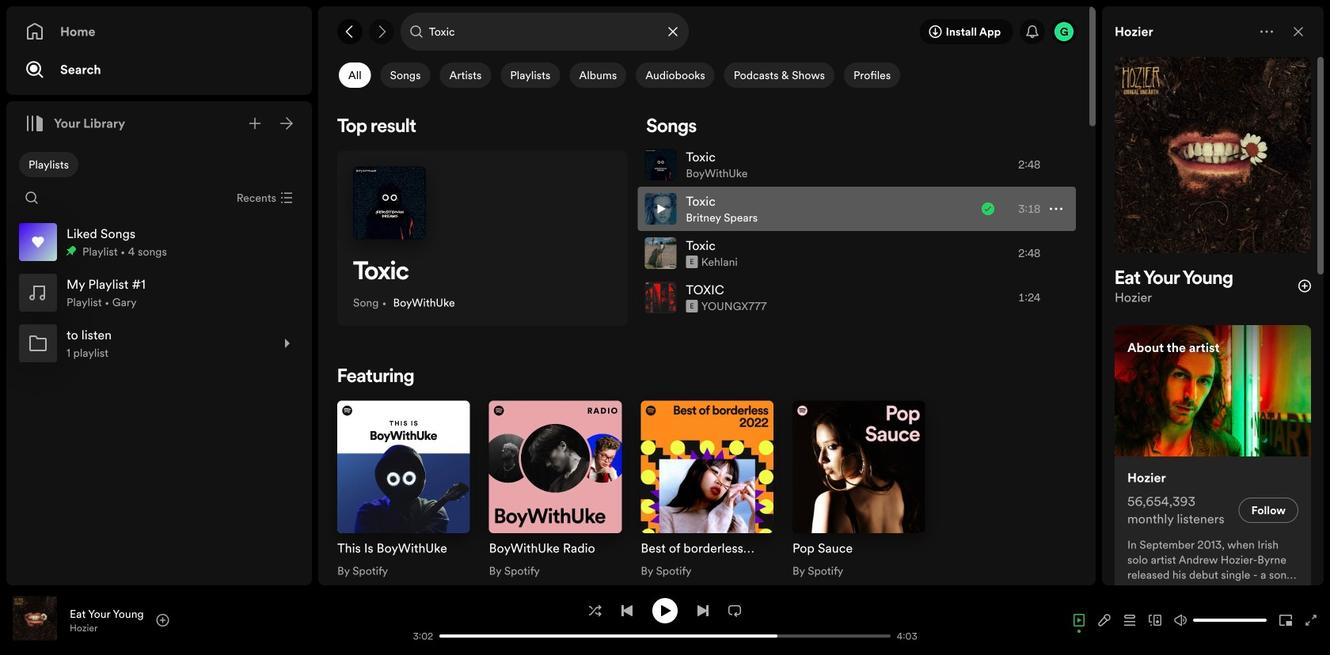 Task type: vqa. For each thing, say whether or not it's contained in the screenshot.
Enable repeat OPTION
yes



Task type: locate. For each thing, give the bounding box(es) containing it.
volume high image
[[1175, 615, 1187, 627]]

None search field
[[401, 13, 689, 51]]

row
[[638, 187, 1077, 231]]

group
[[13, 217, 306, 268], [13, 268, 306, 318], [13, 318, 306, 369], [328, 392, 480, 589], [480, 392, 631, 589], [631, 392, 783, 589], [783, 392, 935, 589]]

explicit element
[[686, 256, 698, 269], [686, 300, 698, 313]]

clear search field image
[[667, 25, 680, 38]]

none search field inside main element
[[19, 185, 44, 211]]

None checkbox
[[636, 63, 715, 88], [725, 63, 835, 88], [636, 63, 715, 88], [725, 63, 835, 88]]

None checkbox
[[339, 63, 371, 88], [381, 63, 431, 88], [440, 63, 491, 88], [501, 63, 560, 88], [570, 63, 627, 88], [844, 63, 901, 88], [19, 152, 78, 177], [339, 63, 371, 88], [381, 63, 431, 88], [440, 63, 491, 88], [501, 63, 560, 88], [570, 63, 627, 88], [844, 63, 901, 88], [19, 152, 78, 177]]

row inside songs element
[[638, 187, 1077, 231]]

0 vertical spatial explicit element
[[686, 256, 698, 269]]

go forward image
[[375, 25, 388, 38]]

1 vertical spatial explicit element
[[686, 300, 698, 313]]

play image
[[659, 605, 672, 618]]

1 explicit element from the top
[[686, 256, 698, 269]]

now playing: eat your young by hozier footer
[[13, 597, 402, 645]]

None search field
[[19, 185, 44, 211]]

cell
[[645, 143, 956, 186], [645, 188, 956, 231], [968, 188, 1063, 231], [645, 232, 956, 275], [645, 276, 956, 319]]

enable repeat image
[[729, 605, 741, 618]]

Recents, List view field
[[224, 185, 303, 211]]

search in your library image
[[25, 192, 38, 204]]



Task type: describe. For each thing, give the bounding box(es) containing it.
now playing view image
[[37, 604, 50, 617]]

previous image
[[621, 605, 634, 618]]

enable shuffle image
[[589, 605, 602, 618]]

What do you want to play? field
[[401, 13, 689, 51]]

Enable repeat checkbox
[[722, 599, 748, 624]]

main element
[[6, 6, 312, 586]]

spotify – search element
[[318, 57, 1096, 656]]

next image
[[697, 605, 710, 618]]

player controls element
[[327, 599, 929, 643]]

featuring element
[[328, 364, 1087, 589]]

play toxic by britney spears image
[[655, 203, 667, 215]]

songs element
[[637, 114, 1078, 321]]

what's new image
[[1027, 25, 1039, 38]]

top result element
[[337, 114, 628, 326]]

go back image
[[344, 25, 356, 38]]

none search field inside top bar and user menu element
[[401, 13, 689, 51]]

connect to a device image
[[1149, 615, 1162, 627]]

top bar and user menu element
[[318, 6, 1096, 57]]

2 explicit element from the top
[[686, 300, 698, 313]]



